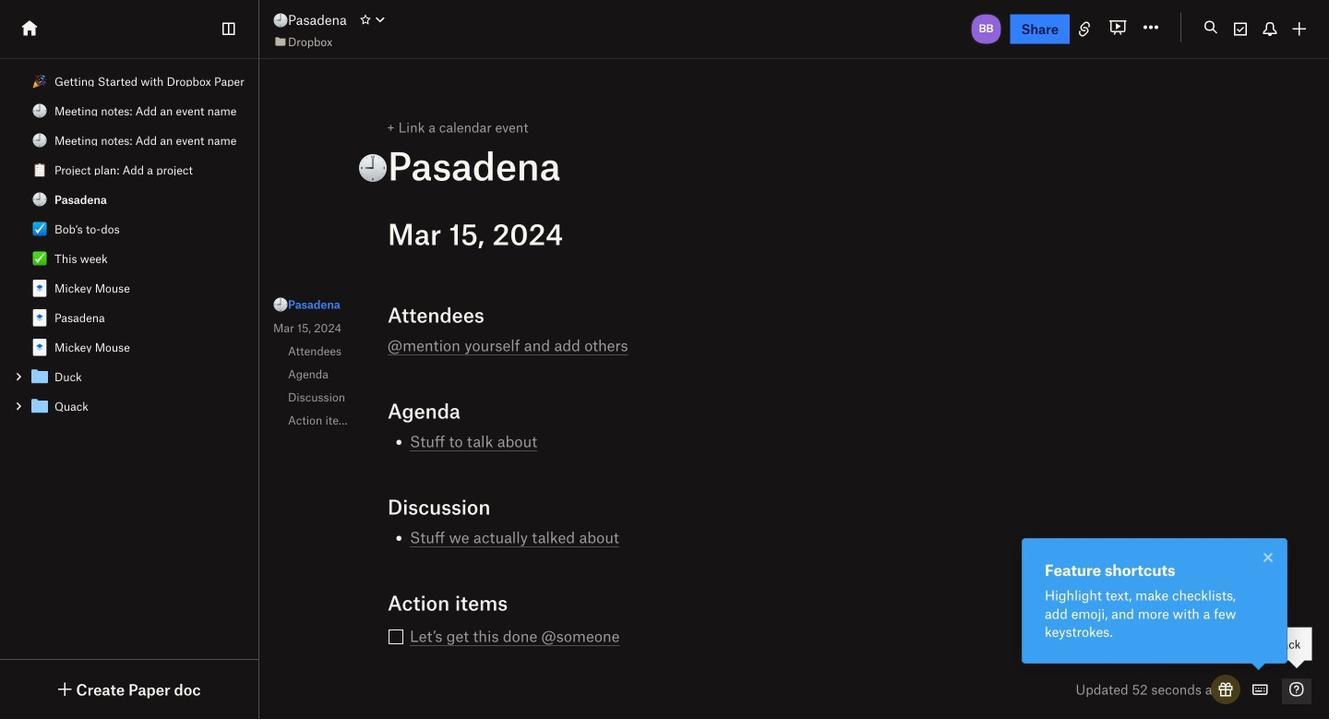 Task type: vqa. For each thing, say whether or not it's contained in the screenshot.
1 F the F
no



Task type: locate. For each thing, give the bounding box(es) containing it.
4 template content image from the top
[[29, 366, 51, 388]]

nine o'clock image
[[32, 103, 47, 118], [32, 192, 47, 207], [273, 297, 288, 312]]

check mark button image
[[32, 251, 47, 266]]

template content image
[[29, 277, 51, 299], [29, 307, 51, 329], [29, 336, 51, 358], [29, 366, 51, 388], [29, 395, 51, 417]]

clipboard image
[[32, 163, 47, 177]]

1 vertical spatial nine o'clock image
[[32, 133, 47, 148]]

2 template content image from the top
[[29, 307, 51, 329]]

1 vertical spatial expand folder image
[[12, 400, 25, 413]]

heading
[[358, 142, 1044, 188]]

0 vertical spatial nine o'clock image
[[273, 13, 288, 28]]

expand folder image
[[12, 370, 25, 383], [12, 400, 25, 413]]

2 expand folder image from the top
[[12, 400, 25, 413]]

overlay image
[[1258, 547, 1280, 569]]

0 vertical spatial expand folder image
[[12, 370, 25, 383]]

navigation
[[254, 274, 374, 452]]

0 vertical spatial nine o'clock image
[[32, 103, 47, 118]]

1 expand folder image from the top
[[12, 370, 25, 383]]

nine o'clock image
[[273, 13, 288, 28], [32, 133, 47, 148]]



Task type: describe. For each thing, give the bounding box(es) containing it.
5 template content image from the top
[[29, 395, 51, 417]]

0 horizontal spatial nine o'clock image
[[32, 133, 47, 148]]

1 horizontal spatial nine o'clock image
[[273, 13, 288, 28]]

close image
[[1258, 547, 1280, 569]]

1 vertical spatial nine o'clock image
[[32, 192, 47, 207]]

2 vertical spatial nine o'clock image
[[273, 297, 288, 312]]

expand folder image for first template content icon from the bottom of the '/ contents' 'list'
[[12, 400, 25, 413]]

1 template content image from the top
[[29, 277, 51, 299]]

check box with check image
[[32, 222, 47, 236]]

/ contents list
[[0, 66, 258, 421]]

expand folder image for 4th template content icon
[[12, 370, 25, 383]]

party popper image
[[32, 74, 47, 89]]

3 template content image from the top
[[29, 336, 51, 358]]



